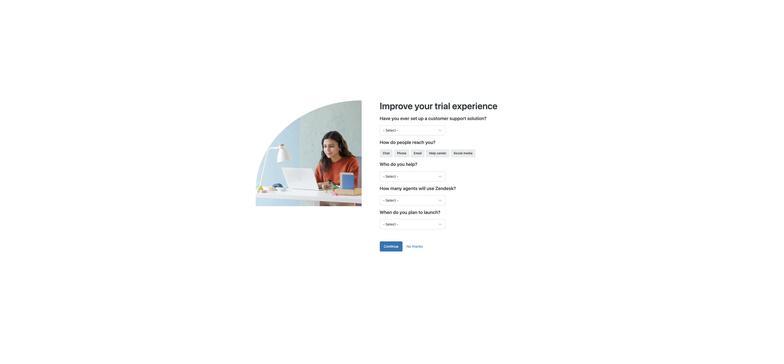 Task type: locate. For each thing, give the bounding box(es) containing it.
you for when
[[400, 210, 407, 215]]

1 vertical spatial do
[[391, 162, 396, 167]]

continue
[[384, 245, 398, 249]]

social media
[[454, 152, 473, 155]]

social media button
[[451, 150, 476, 158]]

- select - up the many
[[383, 174, 398, 179]]

email button
[[411, 150, 425, 158]]

- down have
[[383, 128, 385, 133]]

many
[[390, 186, 402, 191]]

ever
[[400, 116, 410, 121]]

how many agents will use zendesk?
[[380, 186, 456, 191]]

select for first - select - popup button from the bottom of the page
[[386, 222, 396, 227]]

improve your trial experience
[[380, 101, 498, 112]]

have
[[380, 116, 390, 121]]

help center button
[[426, 150, 449, 158]]

1 - select - button from the top
[[380, 126, 445, 136]]

-
[[383, 128, 385, 133], [397, 128, 398, 133], [383, 174, 385, 179], [397, 174, 398, 179], [383, 198, 385, 203], [397, 198, 398, 203], [383, 222, 385, 227], [397, 222, 398, 227]]

2 vertical spatial do
[[393, 210, 399, 215]]

customer service agent wearing a headset and sitting at a desk as balloons float through the air in celebration. image
[[256, 101, 380, 207]]

3 - select - button from the top
[[380, 196, 445, 206]]

phone
[[397, 152, 406, 155]]

1 vertical spatial how
[[380, 186, 389, 191]]

select down when
[[386, 222, 396, 227]]

- down when
[[383, 222, 385, 227]]

launch?
[[424, 210, 440, 215]]

- select - button
[[380, 126, 445, 136], [380, 172, 445, 182], [380, 196, 445, 206], [380, 220, 445, 230]]

help?
[[406, 162, 417, 167]]

- down the who
[[383, 174, 385, 179]]

you left plan
[[400, 210, 407, 215]]

2 select from the top
[[386, 174, 396, 179]]

you left the help?
[[397, 162, 405, 167]]

do right the who
[[391, 162, 396, 167]]

how up chat
[[380, 140, 389, 145]]

select down have
[[386, 128, 396, 133]]

select up when
[[386, 198, 396, 203]]

center
[[437, 152, 446, 155]]

no thanks
[[407, 245, 423, 249]]

select up the many
[[386, 174, 396, 179]]

when do you plan to launch?
[[380, 210, 440, 215]]

- select - up when
[[383, 198, 398, 203]]

how
[[380, 140, 389, 145], [380, 186, 389, 191]]

3 select from the top
[[386, 198, 396, 203]]

who
[[380, 162, 389, 167]]

- select - button down the help?
[[380, 172, 445, 182]]

experience
[[452, 101, 498, 112]]

you left ever in the top of the page
[[392, 116, 399, 121]]

0 vertical spatial do
[[390, 140, 396, 145]]

will
[[419, 186, 426, 191]]

select
[[386, 128, 396, 133], [386, 174, 396, 179], [386, 198, 396, 203], [386, 222, 396, 227]]

- select - down when
[[383, 222, 398, 227]]

- select - button down set
[[380, 126, 445, 136]]

- select -
[[383, 128, 398, 133], [383, 174, 398, 179], [383, 198, 398, 203], [383, 222, 398, 227]]

- select - down have
[[383, 128, 398, 133]]

- select - button up plan
[[380, 196, 445, 206]]

1 how from the top
[[380, 140, 389, 145]]

2 vertical spatial you
[[400, 210, 407, 215]]

do for when
[[393, 210, 399, 215]]

you
[[392, 116, 399, 121], [397, 162, 405, 167], [400, 210, 407, 215]]

do left people
[[390, 140, 396, 145]]

0 vertical spatial how
[[380, 140, 389, 145]]

how left the many
[[380, 186, 389, 191]]

- up when
[[383, 198, 385, 203]]

do
[[390, 140, 396, 145], [391, 162, 396, 167], [393, 210, 399, 215]]

do right when
[[393, 210, 399, 215]]

2 how from the top
[[380, 186, 389, 191]]

trial
[[435, 101, 450, 112]]

4 select from the top
[[386, 222, 396, 227]]

1 vertical spatial you
[[397, 162, 405, 167]]

1 select from the top
[[386, 128, 396, 133]]

- down when do you plan to launch?
[[397, 222, 398, 227]]

- select - button down plan
[[380, 220, 445, 230]]

do for how
[[390, 140, 396, 145]]



Task type: describe. For each thing, give the bounding box(es) containing it.
to
[[419, 210, 423, 215]]

4 - select - button from the top
[[380, 220, 445, 230]]

how for how many agents will use zendesk?
[[380, 186, 389, 191]]

select for 1st - select - popup button from the top of the page
[[386, 128, 396, 133]]

support
[[450, 116, 466, 121]]

plan
[[408, 210, 417, 215]]

how do people reach you?
[[380, 140, 435, 145]]

chat
[[383, 152, 390, 155]]

people
[[397, 140, 411, 145]]

social
[[454, 152, 463, 155]]

you?
[[425, 140, 435, 145]]

have you ever set up a customer support solution?
[[380, 116, 487, 121]]

help center
[[429, 152, 446, 155]]

set
[[411, 116, 417, 121]]

you for who
[[397, 162, 405, 167]]

select for third - select - popup button
[[386, 198, 396, 203]]

- down who do you help?
[[397, 174, 398, 179]]

zendesk?
[[435, 186, 456, 191]]

who do you help?
[[380, 162, 417, 167]]

3 - select - from the top
[[383, 198, 398, 203]]

2 - select - from the top
[[383, 174, 398, 179]]

when
[[380, 210, 392, 215]]

select for 2nd - select - popup button from the top
[[386, 174, 396, 179]]

email
[[414, 152, 422, 155]]

- down the many
[[397, 198, 398, 203]]

help
[[429, 152, 436, 155]]

0 vertical spatial you
[[392, 116, 399, 121]]

use
[[427, 186, 434, 191]]

thanks
[[412, 245, 423, 249]]

no thanks button
[[402, 242, 427, 252]]

how for how do people reach you?
[[380, 140, 389, 145]]

media
[[464, 152, 473, 155]]

reach
[[412, 140, 424, 145]]

do for who
[[391, 162, 396, 167]]

no
[[407, 245, 411, 249]]

customer
[[428, 116, 448, 121]]

your
[[415, 101, 433, 112]]

up
[[418, 116, 424, 121]]

4 - select - from the top
[[383, 222, 398, 227]]

improve
[[380, 101, 413, 112]]

agents
[[403, 186, 417, 191]]

continue button
[[380, 242, 402, 252]]

1 - select - from the top
[[383, 128, 398, 133]]

a
[[425, 116, 427, 121]]

- up people
[[397, 128, 398, 133]]

chat button
[[380, 150, 393, 158]]

2 - select - button from the top
[[380, 172, 445, 182]]

phone button
[[394, 150, 409, 158]]

solution?
[[467, 116, 487, 121]]



Task type: vqa. For each thing, say whether or not it's contained in the screenshot.
christee@notrealbut.ok
no



